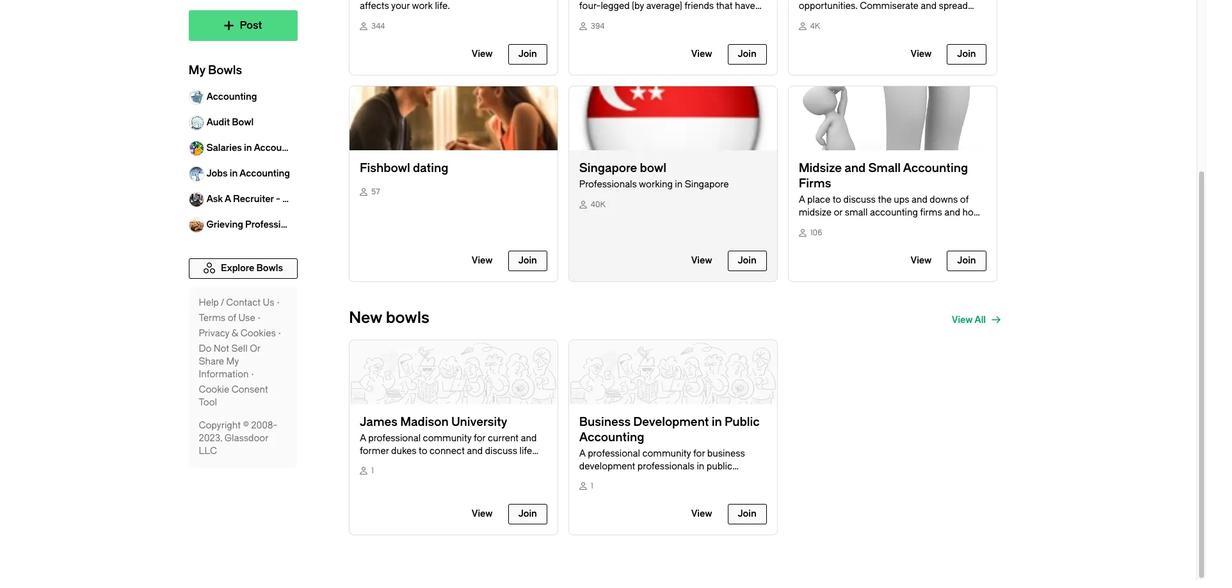 Task type: describe. For each thing, give the bounding box(es) containing it.
image for bowl image for midsize and small accounting firms
[[789, 86, 996, 150]]

audit bowl link
[[189, 110, 298, 136]]

or
[[834, 207, 843, 218]]

accounting up the ask a recruiter - accounting
[[240, 169, 290, 179]]

image for bowl image for business development in public accounting
[[569, 340, 777, 404]]

help / contact us link
[[199, 297, 282, 310]]

4k link
[[799, 20, 986, 44]]

former
[[360, 446, 389, 457]]

james madison university a professional community for current and former dukes to connect and discuss life after graduation and all things jmu.
[[360, 415, 537, 470]]

business
[[707, 448, 745, 459]]

glassdoor
[[225, 434, 269, 444]]

midsize
[[799, 207, 832, 218]]

and left small
[[844, 161, 866, 175]]

working
[[639, 179, 673, 190]]

us
[[263, 298, 275, 309]]

a inside business development in public accounting a professional community for business development professionals in public accounting to connect and learn.  key topics i
[[579, 448, 586, 459]]

do not sell or share my information link
[[199, 343, 287, 382]]

information
[[199, 370, 249, 380]]

a inside midsize and small accounting firms a place to discuss the ups and downs of midsize or small accounting firms and how big 4 overshadows this field.
[[799, 194, 805, 205]]

discuss inside midsize and small accounting firms a place to discuss the ups and downs of midsize or small accounting firms and how big 4 overshadows this field.
[[843, 194, 876, 205]]

4k
[[810, 22, 820, 31]]

ask
[[207, 194, 223, 205]]

small
[[845, 207, 868, 218]]

in right salaries
[[244, 143, 252, 154]]

new bowls
[[349, 309, 429, 327]]

and up firms
[[912, 194, 928, 205]]

grieving professionals link
[[189, 213, 305, 238]]

for inside business development in public accounting a professional community for business development professionals in public accounting to connect and learn.  key topics i
[[693, 448, 705, 459]]

2023,
[[199, 434, 223, 444]]

in left public
[[712, 415, 722, 429]]

llc
[[199, 446, 217, 457]]

recruiter
[[233, 194, 274, 205]]

to inside james madison university a professional community for current and former dukes to connect and discuss life after graduation and all things jmu.
[[419, 446, 427, 457]]

firms
[[799, 177, 831, 191]]

for inside james madison university a professional community for current and former dukes to connect and discuss life after graduation and all things jmu.
[[474, 433, 486, 444]]

singapore bowl professionals working in singapore
[[579, 161, 729, 190]]

after
[[360, 459, 379, 470]]

big
[[799, 220, 813, 231]]

university
[[451, 415, 507, 429]]

and down downs
[[944, 207, 960, 218]]

things
[[459, 459, 486, 470]]

0 vertical spatial singapore
[[579, 161, 637, 175]]

/
[[221, 298, 224, 309]]

4k button
[[788, 0, 997, 75]]

firms
[[920, 207, 942, 218]]

james
[[360, 415, 398, 429]]

1 link for professional
[[360, 466, 547, 489]]

field.
[[899, 220, 919, 231]]

place
[[807, 194, 830, 205]]

professionals
[[638, 461, 695, 472]]

accounting inside business development in public accounting a professional community for business development professionals in public accounting to connect and learn.  key topics i
[[579, 431, 644, 445]]

development
[[579, 461, 635, 472]]

all
[[974, 315, 986, 326]]

cookie
[[199, 385, 230, 396]]

bowl
[[232, 117, 254, 128]]

jmu.
[[488, 459, 510, 470]]

of inside help / contact us terms of use privacy & cookies do not sell or share my information cookie consent tool
[[228, 313, 237, 324]]

salaries
[[207, 143, 242, 154]]

community inside james madison university a professional community for current and former dukes to connect and discuss life after graduation and all things jmu.
[[423, 433, 472, 444]]

grieving
[[207, 220, 243, 231]]

40k link
[[579, 199, 767, 222]]

copyright © 2008- 2023, glassdoor llc
[[199, 421, 278, 457]]

accounting link
[[189, 85, 298, 110]]

and inside business development in public accounting a professional community for business development professionals in public accounting to connect and learn.  key topics i
[[678, 474, 694, 485]]

privacy
[[199, 329, 230, 339]]

downs
[[930, 194, 958, 205]]

view all link
[[952, 314, 1004, 327]]

connect inside business development in public accounting a professional community for business development professionals in public accounting to connect and learn.  key topics i
[[640, 474, 675, 485]]

accounting up audit bowl
[[207, 92, 257, 103]]

2008-
[[251, 421, 278, 432]]

40k
[[591, 200, 606, 209]]

life
[[519, 446, 532, 457]]

a right ask
[[225, 194, 231, 205]]

accounting inside midsize and small accounting firms a place to discuss the ups and downs of midsize or small accounting firms and how big 4 overshadows this field.
[[903, 161, 968, 175]]

&
[[232, 329, 239, 339]]

and up life
[[521, 433, 537, 444]]

professional inside business development in public accounting a professional community for business development professionals in public accounting to connect and learn.  key topics i
[[588, 448, 640, 459]]

394
[[591, 22, 605, 31]]

consent
[[232, 385, 268, 396]]

view
[[952, 315, 973, 326]]

all
[[448, 459, 457, 470]]

copyright
[[199, 421, 241, 432]]

share
[[199, 357, 224, 368]]

business
[[579, 415, 631, 429]]

to inside business development in public accounting a professional community for business development professionals in public accounting to connect and learn.  key topics i
[[629, 474, 638, 485]]

connect inside james madison university a professional community for current and former dukes to connect and discuss life after graduation and all things jmu.
[[430, 446, 465, 457]]

discuss inside james madison university a professional community for current and former dukes to connect and discuss life after graduation and all things jmu.
[[485, 446, 517, 457]]

dukes
[[391, 446, 416, 457]]

professional inside james madison university a professional community for current and former dukes to connect and discuss life after graduation and all things jmu.
[[368, 433, 421, 444]]

bowls
[[208, 64, 242, 78]]

salaries in accounting
[[207, 143, 305, 154]]

1 vertical spatial singapore
[[685, 179, 729, 190]]

1 for accounting
[[591, 482, 593, 491]]

cookie consent tool link
[[199, 384, 287, 410]]

contact
[[227, 298, 261, 309]]

in up learn.
[[697, 461, 704, 472]]

audit
[[207, 117, 230, 128]]

accounting inside business development in public accounting a professional community for business development professionals in public accounting to connect and learn.  key topics i
[[579, 474, 627, 485]]

jobs in accounting link
[[189, 162, 298, 187]]

the
[[878, 194, 892, 205]]

394 link
[[579, 20, 767, 44]]

sell
[[232, 344, 248, 355]]

current
[[488, 433, 519, 444]]



Task type: vqa. For each thing, say whether or not it's contained in the screenshot.
(EMPLOYER within 'Morrow, GA $27.00 - $49.05 Per Hour (Employer est.)'
no



Task type: locate. For each thing, give the bounding box(es) containing it.
0 horizontal spatial professional
[[368, 433, 421, 444]]

of left use
[[228, 313, 237, 324]]

professional up development
[[588, 448, 640, 459]]

106 link
[[799, 227, 986, 251]]

to inside midsize and small accounting firms a place to discuss the ups and downs of midsize or small accounting firms and how big 4 overshadows this field.
[[833, 194, 841, 205]]

my down sell
[[227, 357, 239, 368]]

cookies
[[241, 329, 276, 339]]

jobs in accounting
[[207, 169, 290, 179]]

learn.
[[696, 474, 719, 485]]

57
[[371, 187, 380, 196]]

connect
[[430, 446, 465, 457], [640, 474, 675, 485]]

1 vertical spatial my
[[227, 357, 239, 368]]

to down development
[[629, 474, 638, 485]]

0 vertical spatial accounting
[[870, 207, 918, 218]]

professionals down -
[[246, 220, 305, 231]]

singapore up 40k link
[[685, 179, 729, 190]]

0 horizontal spatial of
[[228, 313, 237, 324]]

image for bowl image up development
[[569, 340, 777, 404]]

salaries in accounting link
[[189, 136, 305, 162]]

1 horizontal spatial professionals
[[579, 179, 637, 190]]

1 horizontal spatial professional
[[588, 448, 640, 459]]

image for bowl image up dating
[[350, 86, 558, 150]]

and up things
[[467, 446, 483, 457]]

a
[[225, 194, 231, 205], [799, 194, 805, 205], [360, 433, 366, 444], [579, 448, 586, 459]]

discuss up small
[[843, 194, 876, 205]]

394 button
[[568, 0, 778, 75]]

audit bowl
[[207, 117, 254, 128]]

1 vertical spatial to
[[419, 446, 427, 457]]

terms of use link
[[199, 313, 263, 325]]

0 vertical spatial to
[[833, 194, 841, 205]]

business development in public accounting a professional community for business development professionals in public accounting to connect and learn.  key topics i
[[579, 415, 765, 498]]

0 vertical spatial for
[[474, 433, 486, 444]]

ask a recruiter - accounting
[[207, 194, 333, 205]]

fishbowl dating
[[360, 161, 448, 175]]

madison
[[400, 415, 449, 429]]

image for bowl image up the bowl
[[569, 86, 777, 150]]

public
[[725, 415, 760, 429]]

1 horizontal spatial to
[[629, 474, 638, 485]]

of up the how
[[960, 194, 969, 205]]

a up development
[[579, 448, 586, 459]]

a up former at the bottom left of the page
[[360, 433, 366, 444]]

view all
[[952, 315, 986, 326]]

accounting up the this
[[870, 207, 918, 218]]

tool
[[199, 398, 217, 409]]

1 vertical spatial community
[[642, 448, 691, 459]]

my left bowls
[[189, 64, 206, 78]]

connect up 'all'
[[430, 446, 465, 457]]

fishbowl
[[360, 161, 410, 175]]

development
[[633, 415, 709, 429]]

image for bowl image for singapore bowl
[[569, 86, 777, 150]]

image for bowl image for james madison university
[[350, 340, 558, 404]]

to up "or" at the top of the page
[[833, 194, 841, 205]]

to right dukes at the bottom left of page
[[419, 446, 427, 457]]

0 horizontal spatial my
[[189, 64, 206, 78]]

0 vertical spatial 1
[[371, 467, 374, 476]]

0 horizontal spatial discuss
[[485, 446, 517, 457]]

bowls
[[386, 309, 429, 327]]

1 horizontal spatial of
[[960, 194, 969, 205]]

1 vertical spatial of
[[228, 313, 237, 324]]

a left place
[[799, 194, 805, 205]]

community up professionals
[[642, 448, 691, 459]]

dating
[[413, 161, 448, 175]]

community up 'all'
[[423, 433, 472, 444]]

privacy & cookies link
[[199, 328, 284, 341]]

57 link
[[360, 186, 547, 210]]

1 for professional
[[371, 467, 374, 476]]

discuss down 'current'
[[485, 446, 517, 457]]

0 horizontal spatial accounting
[[579, 474, 627, 485]]

midsize
[[799, 161, 842, 175]]

topics
[[739, 474, 765, 485]]

my inside help / contact us terms of use privacy & cookies do not sell or share my information cookie consent tool
[[227, 357, 239, 368]]

singapore up 40k in the top of the page
[[579, 161, 637, 175]]

terms
[[199, 313, 226, 324]]

professionals
[[579, 179, 637, 190], [246, 220, 305, 231]]

0 vertical spatial of
[[960, 194, 969, 205]]

0 vertical spatial my
[[189, 64, 206, 78]]

a inside james madison university a professional community for current and former dukes to connect and discuss life after graduation and all things jmu.
[[360, 433, 366, 444]]

my
[[189, 64, 206, 78], [227, 357, 239, 368]]

0 horizontal spatial 1 link
[[360, 466, 547, 489]]

0 horizontal spatial singapore
[[579, 161, 637, 175]]

0 horizontal spatial community
[[423, 433, 472, 444]]

help
[[199, 298, 219, 309]]

or
[[250, 344, 261, 355]]

professionals inside singapore bowl professionals working in singapore
[[579, 179, 637, 190]]

and left learn.
[[678, 474, 694, 485]]

accounting
[[207, 92, 257, 103], [254, 143, 305, 154], [903, 161, 968, 175], [240, 169, 290, 179], [282, 194, 333, 205], [579, 431, 644, 445]]

1 vertical spatial professional
[[588, 448, 640, 459]]

0 horizontal spatial to
[[419, 446, 427, 457]]

0 horizontal spatial 1
[[371, 467, 374, 476]]

in right working
[[675, 179, 683, 190]]

1 horizontal spatial 1
[[591, 482, 593, 491]]

key
[[722, 474, 737, 485]]

1 vertical spatial professionals
[[246, 220, 305, 231]]

community inside business development in public accounting a professional community for business development professionals in public accounting to connect and learn.  key topics i
[[642, 448, 691, 459]]

of
[[960, 194, 969, 205], [228, 313, 237, 324]]

singapore
[[579, 161, 637, 175], [685, 179, 729, 190]]

accounting down business
[[579, 431, 644, 445]]

help / contact us terms of use privacy & cookies do not sell or share my information cookie consent tool
[[199, 298, 276, 409]]

connect down professionals
[[640, 474, 675, 485]]

grieving professionals
[[207, 220, 305, 231]]

new
[[349, 309, 382, 327]]

image for bowl image
[[350, 86, 558, 150], [569, 86, 777, 150], [789, 86, 996, 150], [350, 340, 558, 404], [569, 340, 777, 404]]

accounting down development
[[579, 474, 627, 485]]

2 vertical spatial to
[[629, 474, 638, 485]]

1 horizontal spatial accounting
[[870, 207, 918, 218]]

image for bowl image up 'university'
[[350, 340, 558, 404]]

©
[[243, 421, 249, 432]]

344 link
[[360, 20, 547, 44]]

professionals up 40k in the top of the page
[[579, 179, 637, 190]]

1 horizontal spatial discuss
[[843, 194, 876, 205]]

1 horizontal spatial my
[[227, 357, 239, 368]]

accounting up downs
[[903, 161, 968, 175]]

0 vertical spatial connect
[[430, 446, 465, 457]]

not
[[214, 344, 230, 355]]

0 horizontal spatial connect
[[430, 446, 465, 457]]

0 horizontal spatial for
[[474, 433, 486, 444]]

accounting
[[870, 207, 918, 218], [579, 474, 627, 485]]

106
[[810, 228, 822, 237]]

use
[[239, 313, 256, 324]]

small
[[868, 161, 901, 175]]

for down 'university'
[[474, 433, 486, 444]]

for up learn.
[[693, 448, 705, 459]]

midsize and small accounting firms a place to discuss the ups and downs of midsize or small accounting firms and how big 4 overshadows this field.
[[799, 161, 980, 231]]

and left 'all'
[[430, 459, 446, 470]]

1 link for accounting
[[579, 481, 767, 505]]

public
[[707, 461, 732, 472]]

my bowls
[[189, 64, 242, 78]]

professional
[[368, 433, 421, 444], [588, 448, 640, 459]]

1 horizontal spatial 1 link
[[579, 481, 767, 505]]

community
[[423, 433, 472, 444], [642, 448, 691, 459]]

-
[[276, 194, 281, 205]]

1 right i
[[591, 482, 593, 491]]

1 down former at the bottom left of the page
[[371, 467, 374, 476]]

1 horizontal spatial singapore
[[685, 179, 729, 190]]

1 vertical spatial for
[[693, 448, 705, 459]]

of inside midsize and small accounting firms a place to discuss the ups and downs of midsize or small accounting firms and how big 4 overshadows this field.
[[960, 194, 969, 205]]

graduation
[[382, 459, 427, 470]]

0 vertical spatial community
[[423, 433, 472, 444]]

1 vertical spatial accounting
[[579, 474, 627, 485]]

in right 'jobs'
[[230, 169, 238, 179]]

in inside singapore bowl professionals working in singapore
[[675, 179, 683, 190]]

accounting right -
[[282, 194, 333, 205]]

1 horizontal spatial for
[[693, 448, 705, 459]]

0 vertical spatial professional
[[368, 433, 421, 444]]

1 vertical spatial 1
[[591, 482, 593, 491]]

do
[[199, 344, 212, 355]]

0 horizontal spatial professionals
[[246, 220, 305, 231]]

to
[[833, 194, 841, 205], [419, 446, 427, 457], [629, 474, 638, 485]]

1 vertical spatial connect
[[640, 474, 675, 485]]

2 horizontal spatial to
[[833, 194, 841, 205]]

0 vertical spatial professionals
[[579, 179, 637, 190]]

accounting inside midsize and small accounting firms a place to discuss the ups and downs of midsize or small accounting firms and how big 4 overshadows this field.
[[870, 207, 918, 218]]

professional up dukes at the bottom left of page
[[368, 433, 421, 444]]

0 vertical spatial discuss
[[843, 194, 876, 205]]

i
[[579, 487, 581, 498]]

1 horizontal spatial community
[[642, 448, 691, 459]]

344
[[371, 22, 385, 31]]

ups
[[894, 194, 909, 205]]

this
[[881, 220, 897, 231]]

accounting up jobs in accounting
[[254, 143, 305, 154]]

ask a recruiter - accounting link
[[189, 187, 333, 213]]

how
[[962, 207, 980, 218]]

for
[[474, 433, 486, 444], [693, 448, 705, 459]]

1 horizontal spatial connect
[[640, 474, 675, 485]]

overshadows
[[823, 220, 879, 231]]

1 vertical spatial discuss
[[485, 446, 517, 457]]

image for bowl image for fishbowl dating
[[350, 86, 558, 150]]

image for bowl image up small
[[789, 86, 996, 150]]



